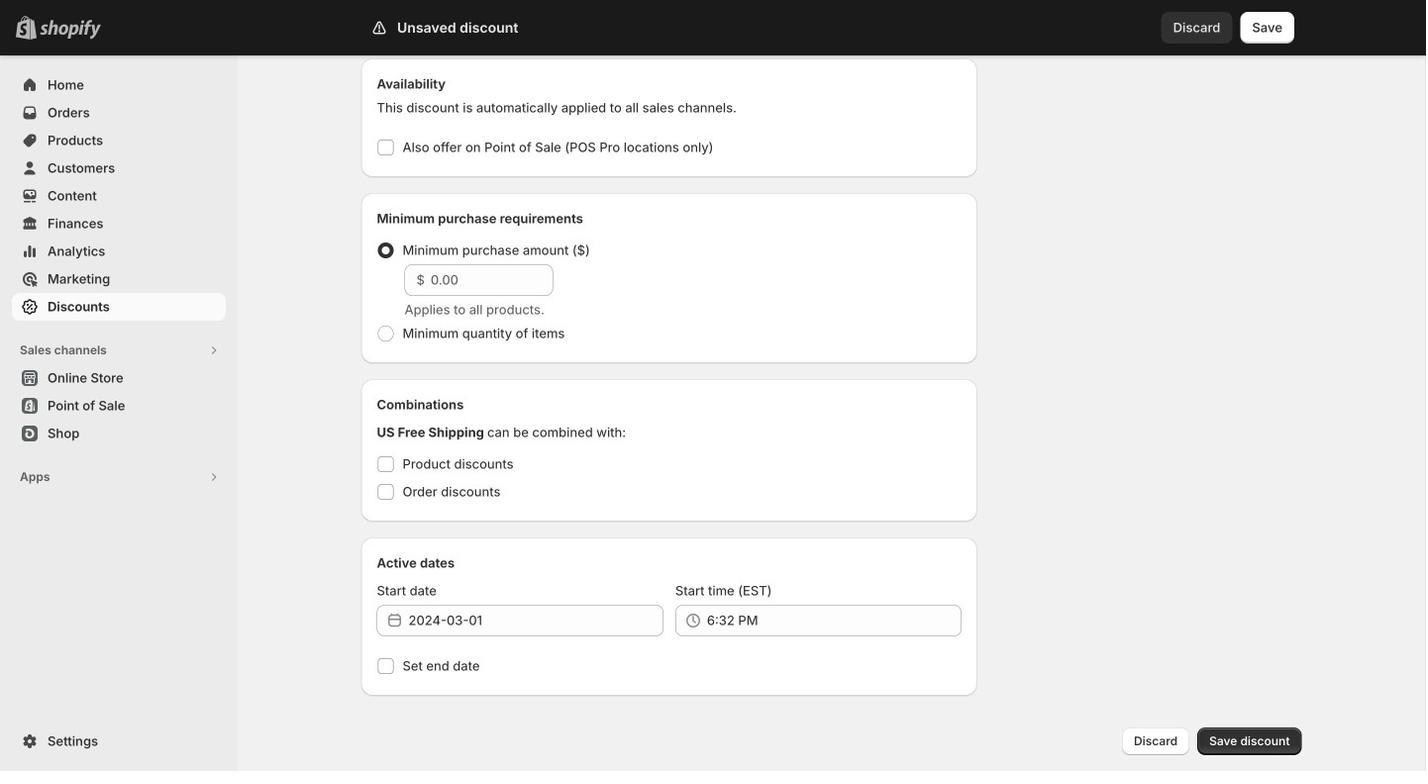 Task type: vqa. For each thing, say whether or not it's contained in the screenshot.
"YYYY-MM-DD" text field
yes



Task type: describe. For each thing, give the bounding box(es) containing it.
YYYY-MM-DD text field
[[409, 605, 663, 637]]

0.00 text field
[[431, 264, 553, 296]]

Enter time text field
[[707, 605, 962, 637]]



Task type: locate. For each thing, give the bounding box(es) containing it.
shopify image
[[40, 20, 101, 39]]



